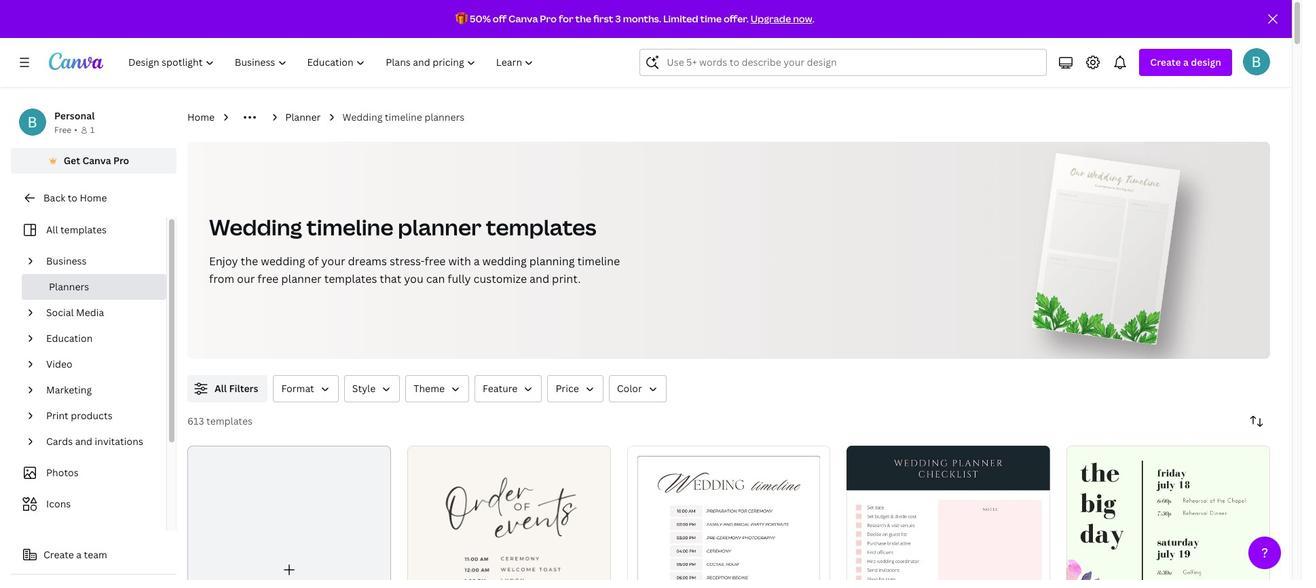 Task type: describe. For each thing, give the bounding box(es) containing it.
with
[[448, 254, 471, 269]]

home link
[[187, 110, 215, 125]]

social media link
[[41, 300, 158, 326]]

print
[[46, 409, 68, 422]]

0 vertical spatial home
[[187, 111, 215, 124]]

planners
[[49, 280, 89, 293]]

cards
[[46, 435, 73, 448]]

of
[[308, 254, 319, 269]]

1 wedding from the left
[[261, 254, 305, 269]]

0 horizontal spatial and
[[75, 435, 92, 448]]

timeline inside enjoy the wedding of your dreams stress-free with a wedding planning timeline from our free planner templates that you can fully customize and print.
[[577, 254, 620, 269]]

wedding timeline planners
[[342, 111, 465, 124]]

now
[[793, 12, 813, 25]]

price button
[[548, 375, 603, 403]]

limited
[[663, 12, 698, 25]]

wedding for wedding timeline planners
[[342, 111, 383, 124]]

time
[[700, 12, 722, 25]]

1 horizontal spatial pro
[[540, 12, 557, 25]]

education link
[[41, 326, 158, 352]]

wedding for wedding timeline planner templates
[[209, 213, 302, 242]]

marketing
[[46, 384, 92, 397]]

free
[[54, 124, 71, 136]]

0 vertical spatial free
[[425, 254, 446, 269]]

design
[[1191, 56, 1221, 69]]

planner link
[[285, 110, 321, 125]]

planners
[[424, 111, 465, 124]]

create a team
[[43, 549, 107, 562]]

create for create a design
[[1150, 56, 1181, 69]]

format
[[281, 382, 314, 395]]

cards and invitations link
[[41, 429, 158, 455]]

all for all templates
[[46, 223, 58, 236]]

1 vertical spatial free
[[258, 272, 279, 287]]

templates down all filters button
[[206, 415, 253, 428]]

invitations
[[95, 435, 143, 448]]

print products link
[[41, 403, 158, 429]]

print.
[[552, 272, 581, 287]]

timeline for planner
[[307, 213, 393, 242]]

back
[[43, 191, 65, 204]]

education
[[46, 332, 93, 345]]

get
[[64, 154, 80, 167]]

feature
[[483, 382, 518, 395]]

all filters
[[215, 382, 258, 395]]

offer.
[[724, 12, 749, 25]]

our
[[237, 272, 255, 287]]

templates inside enjoy the wedding of your dreams stress-free with a wedding planning timeline from our free planner templates that you can fully customize and print.
[[324, 272, 377, 287]]

format button
[[273, 375, 339, 403]]

social
[[46, 306, 74, 319]]

video link
[[41, 352, 158, 378]]

all for all filters
[[215, 382, 227, 395]]

get canva pro button
[[11, 148, 177, 174]]

2 wedding from the left
[[482, 254, 527, 269]]

stress-
[[390, 254, 425, 269]]

style button
[[344, 375, 400, 403]]

from
[[209, 272, 234, 287]]

planner
[[285, 111, 321, 124]]

0 vertical spatial canva
[[509, 12, 538, 25]]

fully
[[448, 272, 471, 287]]

create a team button
[[11, 542, 177, 569]]

enjoy the wedding of your dreams stress-free with a wedding planning timeline from our free planner templates that you can fully customize and print.
[[209, 254, 620, 287]]

to
[[68, 191, 77, 204]]

all templates link
[[19, 217, 158, 243]]

and inside enjoy the wedding of your dreams stress-free with a wedding planning timeline from our free planner templates that you can fully customize and print.
[[530, 272, 549, 287]]

for
[[559, 12, 573, 25]]

products
[[71, 409, 112, 422]]

613
[[187, 415, 204, 428]]

3
[[615, 12, 621, 25]]

media
[[76, 306, 104, 319]]

dreams
[[348, 254, 387, 269]]

planner inside enjoy the wedding of your dreams stress-free with a wedding planning timeline from our free planner templates that you can fully customize and print.
[[281, 272, 322, 287]]

cards and invitations
[[46, 435, 143, 448]]

theme
[[414, 382, 445, 395]]

wedding timeline planner templates
[[209, 213, 597, 242]]

all filters button
[[187, 375, 268, 403]]

create a design button
[[1140, 49, 1232, 76]]

🎁 50% off canva pro for the first 3 months. limited time offer. upgrade now .
[[456, 12, 815, 25]]

color
[[617, 382, 642, 395]]

all templates
[[46, 223, 107, 236]]

0 vertical spatial the
[[575, 12, 591, 25]]

create for create a team
[[43, 549, 74, 562]]



Task type: locate. For each thing, give the bounding box(es) containing it.
Search search field
[[667, 50, 1038, 75]]

0 vertical spatial timeline
[[385, 111, 422, 124]]

templates down 'dreams' on the left top of page
[[324, 272, 377, 287]]

1 vertical spatial and
[[75, 435, 92, 448]]

free •
[[54, 124, 77, 136]]

planner down of
[[281, 272, 322, 287]]

None search field
[[640, 49, 1047, 76]]

0 horizontal spatial the
[[241, 254, 258, 269]]

back to home link
[[11, 185, 177, 212]]

wedding timeline planner templates image
[[981, 142, 1270, 359], [1032, 153, 1181, 345]]

business
[[46, 255, 87, 268]]

timeline left planners
[[385, 111, 422, 124]]

1 horizontal spatial all
[[215, 382, 227, 395]]

create inside button
[[43, 549, 74, 562]]

free
[[425, 254, 446, 269], [258, 272, 279, 287]]

canva right the off in the top of the page
[[509, 12, 538, 25]]

simple floral serif wedding itinerary image
[[1067, 446, 1270, 581]]

a for team
[[76, 549, 82, 562]]

0 vertical spatial a
[[1183, 56, 1189, 69]]

a
[[1183, 56, 1189, 69], [474, 254, 480, 269], [76, 549, 82, 562]]

wedding right planner
[[342, 111, 383, 124]]

the right for
[[575, 12, 591, 25]]

1 vertical spatial the
[[241, 254, 258, 269]]

2 vertical spatial timeline
[[577, 254, 620, 269]]

create
[[1150, 56, 1181, 69], [43, 549, 74, 562]]

50%
[[470, 12, 491, 25]]

planner up with
[[398, 213, 482, 242]]

the
[[575, 12, 591, 25], [241, 254, 258, 269]]

style
[[352, 382, 376, 395]]

all down back
[[46, 223, 58, 236]]

a right with
[[474, 254, 480, 269]]

timeline
[[385, 111, 422, 124], [307, 213, 393, 242], [577, 254, 620, 269]]

timeline up your
[[307, 213, 393, 242]]

2 horizontal spatial a
[[1183, 56, 1189, 69]]

1 vertical spatial create
[[43, 549, 74, 562]]

1 horizontal spatial and
[[530, 272, 549, 287]]

team
[[84, 549, 107, 562]]

1 horizontal spatial create
[[1150, 56, 1181, 69]]

1 vertical spatial pro
[[113, 154, 129, 167]]

2 vertical spatial a
[[76, 549, 82, 562]]

1 vertical spatial planner
[[281, 272, 322, 287]]

1 vertical spatial timeline
[[307, 213, 393, 242]]

dark blue & pink wedding checklist planner image
[[847, 446, 1050, 581]]

marketing link
[[41, 378, 158, 403]]

1 horizontal spatial wedding
[[342, 111, 383, 124]]

templates down back to home
[[60, 223, 107, 236]]

1 horizontal spatial home
[[187, 111, 215, 124]]

0 vertical spatial wedding
[[342, 111, 383, 124]]

0 horizontal spatial canva
[[82, 154, 111, 167]]

upgrade now button
[[751, 12, 813, 25]]

free right the our at the top left
[[258, 272, 279, 287]]

.
[[813, 12, 815, 25]]

top level navigation element
[[119, 49, 546, 76]]

feature button
[[475, 375, 542, 403]]

1 horizontal spatial free
[[425, 254, 446, 269]]

1 horizontal spatial the
[[575, 12, 591, 25]]

pro up back to home link
[[113, 154, 129, 167]]

you
[[404, 272, 423, 287]]

create left team
[[43, 549, 74, 562]]

color button
[[609, 375, 667, 403]]

0 vertical spatial planner
[[398, 213, 482, 242]]

planning
[[529, 254, 575, 269]]

1 horizontal spatial a
[[474, 254, 480, 269]]

and down the planning
[[530, 272, 549, 287]]

canva right get
[[82, 154, 111, 167]]

canva inside button
[[82, 154, 111, 167]]

pro
[[540, 12, 557, 25], [113, 154, 129, 167]]

1 vertical spatial all
[[215, 382, 227, 395]]

that
[[380, 272, 401, 287]]

613 templates
[[187, 415, 253, 428]]

a for design
[[1183, 56, 1189, 69]]

can
[[426, 272, 445, 287]]

photos link
[[19, 460, 158, 486]]

brad klo image
[[1243, 48, 1270, 75]]

a inside create a design dropdown button
[[1183, 56, 1189, 69]]

get canva pro
[[64, 154, 129, 167]]

0 vertical spatial create
[[1150, 56, 1181, 69]]

home
[[187, 111, 215, 124], [80, 191, 107, 204]]

pro inside button
[[113, 154, 129, 167]]

social media
[[46, 306, 104, 319]]

timeline for planners
[[385, 111, 422, 124]]

Sort by button
[[1243, 408, 1270, 435]]

and
[[530, 272, 549, 287], [75, 435, 92, 448]]

0 vertical spatial all
[[46, 223, 58, 236]]

months.
[[623, 12, 661, 25]]

first
[[593, 12, 613, 25]]

a inside enjoy the wedding of your dreams stress-free with a wedding planning timeline from our free planner templates that you can fully customize and print.
[[474, 254, 480, 269]]

icons
[[46, 498, 71, 511]]

0 horizontal spatial pro
[[113, 154, 129, 167]]

1
[[90, 124, 95, 136]]

free up can
[[425, 254, 446, 269]]

wedding up 'customize'
[[482, 254, 527, 269]]

cream beige aesthetic wedding timeline planner image
[[407, 446, 611, 581]]

1 vertical spatial wedding
[[209, 213, 302, 242]]

•
[[74, 124, 77, 136]]

icons link
[[19, 492, 158, 517]]

the inside enjoy the wedding of your dreams stress-free with a wedding planning timeline from our free planner templates that you can fully customize and print.
[[241, 254, 258, 269]]

personal
[[54, 109, 95, 122]]

back to home
[[43, 191, 107, 204]]

filters
[[229, 382, 258, 395]]

create inside dropdown button
[[1150, 56, 1181, 69]]

0 vertical spatial pro
[[540, 12, 557, 25]]

0 horizontal spatial wedding
[[261, 254, 305, 269]]

the up the our at the top left
[[241, 254, 258, 269]]

all inside button
[[215, 382, 227, 395]]

white grey minimalist simple wedding timeline planner image
[[627, 446, 831, 581]]

a inside create a team button
[[76, 549, 82, 562]]

0 horizontal spatial all
[[46, 223, 58, 236]]

1 vertical spatial canva
[[82, 154, 111, 167]]

🎁
[[456, 12, 468, 25]]

off
[[493, 12, 507, 25]]

0 horizontal spatial wedding
[[209, 213, 302, 242]]

upgrade
[[751, 12, 791, 25]]

0 horizontal spatial create
[[43, 549, 74, 562]]

enjoy
[[209, 254, 238, 269]]

wedding left of
[[261, 254, 305, 269]]

your
[[321, 254, 345, 269]]

0 horizontal spatial planner
[[281, 272, 322, 287]]

1 horizontal spatial wedding
[[482, 254, 527, 269]]

print products
[[46, 409, 112, 422]]

business link
[[41, 248, 158, 274]]

pro left for
[[540, 12, 557, 25]]

0 horizontal spatial a
[[76, 549, 82, 562]]

wedding up enjoy on the top
[[209, 213, 302, 242]]

create left design
[[1150, 56, 1181, 69]]

0 vertical spatial and
[[530, 272, 549, 287]]

a left design
[[1183, 56, 1189, 69]]

and right cards
[[75, 435, 92, 448]]

timeline up print.
[[577, 254, 620, 269]]

1 vertical spatial home
[[80, 191, 107, 204]]

0 horizontal spatial free
[[258, 272, 279, 287]]

1 vertical spatial a
[[474, 254, 480, 269]]

customize
[[474, 272, 527, 287]]

templates up the planning
[[486, 213, 597, 242]]

photos
[[46, 466, 79, 479]]

a left team
[[76, 549, 82, 562]]

create a design
[[1150, 56, 1221, 69]]

1 horizontal spatial canva
[[509, 12, 538, 25]]

0 horizontal spatial home
[[80, 191, 107, 204]]

all left filters
[[215, 382, 227, 395]]

price
[[556, 382, 579, 395]]

1 horizontal spatial planner
[[398, 213, 482, 242]]

templates
[[486, 213, 597, 242], [60, 223, 107, 236], [324, 272, 377, 287], [206, 415, 253, 428]]

all
[[46, 223, 58, 236], [215, 382, 227, 395]]

theme button
[[406, 375, 469, 403]]

video
[[46, 358, 72, 371]]



Task type: vqa. For each thing, say whether or not it's contained in the screenshot.
Business Cards
no



